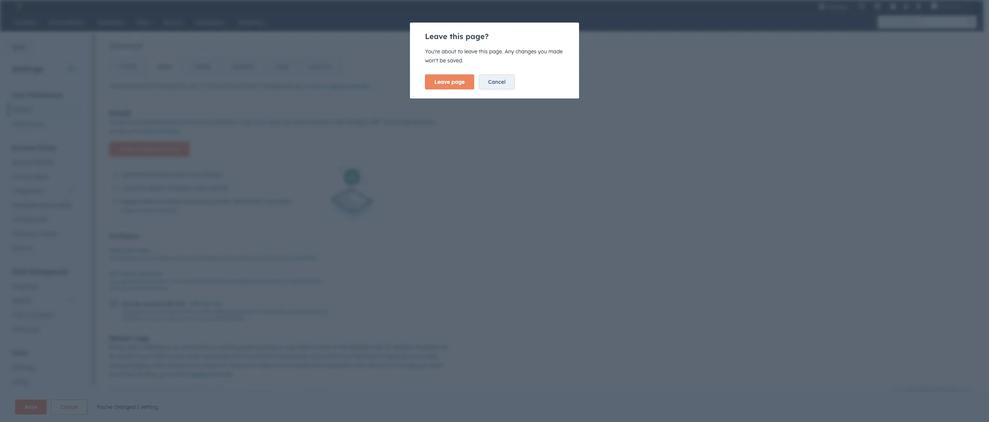 Task type: describe. For each thing, give the bounding box(es) containing it.
be inside add email alias an email alias allows emails sent outside of hubspot to be associated with your user. learn more .
[[228, 255, 234, 261]]

page.
[[489, 48, 503, 55]]

general inside general link
[[12, 106, 31, 113]]

settings image
[[903, 3, 909, 10]]

be inside edit email signature your signature will be used in one-on-one emails through the hubspot crm and as a personalization token for marketing emails.
[[149, 279, 155, 284]]

here.
[[297, 353, 309, 360]]

emails sent to addresses you define will not automatically be saved to your crm. if some of the recipients are not defined, the email will be saved to your crm but will not be associated with the contacts included here. if you don't want the email to log at all, you should deselect logging when sending from outside of hubspot or make sure to include all the recipients in this setting. to manage your never log list for all users, go to
[[109, 344, 447, 378]]

you're
[[425, 48, 440, 55]]

users & teams link
[[8, 170, 79, 184]]

emails inside button
[[915, 391, 931, 397]]

privacy & consent
[[12, 230, 57, 237]]

tasks
[[167, 198, 180, 205]]

local
[[154, 316, 164, 322]]

the inside the "connect your personal email accounts to hubspot to log, track, send, and receive emails in the hubspot crm. to manage any team emails, go to"
[[336, 119, 344, 126]]

1 horizontal spatial not
[[209, 344, 217, 351]]

upgrade
[[827, 4, 848, 10]]

0 horizontal spatial not
[[184, 353, 193, 360]]

leave for leave this page?
[[425, 32, 448, 41]]

save
[[24, 404, 37, 410]]

emails for emails
[[307, 391, 325, 397]]

marketing button
[[8, 403, 79, 418]]

your up the included at the bottom left of page
[[285, 344, 296, 351]]

import & export
[[12, 312, 53, 318]]

add emails or domains
[[903, 391, 962, 397]]

inbox button
[[8, 389, 79, 403]]

include
[[290, 362, 308, 369]]

only
[[156, 83, 166, 89]]

leave for leave page
[[435, 79, 450, 85]]

0 vertical spatial log
[[386, 353, 393, 360]]

at inside 'emails sent to addresses you define will not automatically be saved to your crm. if some of the recipients are not defined, the email will be saved to your crm but will not be associated with the contacts included here. if you don't want the email to log at all, you should deselect logging when sending from outside of hubspot or make sure to include all the recipients in this setting. to manage your never log list for all users, go to'
[[395, 353, 400, 360]]

associated inside add email alias an email alias allows emails sent outside of hubspot to be associated with your user. learn more .
[[235, 255, 258, 261]]

downloads
[[44, 202, 72, 209]]

manage inside 'emails sent to addresses you define will not automatically be saved to your crm. if some of the recipients are not defined, the email will be saved to your crm but will not be associated with the contacts included here. if you don't want the email to log at all, you should deselect logging when sending from outside of hubspot or make sure to include all the recipients in this setting. to manage your never log list for all users, go to'
[[395, 362, 415, 369]]

connect for connect personal email
[[119, 146, 140, 153]]

email logging settings link for these preferences only apply to you. for account level email management, go to email logging settings .
[[310, 83, 369, 89]]

help button
[[887, 0, 900, 12]]

page
[[452, 79, 465, 85]]

improve
[[198, 316, 216, 322]]

inbox settings .
[[143, 128, 181, 135]]

be up contacts
[[254, 344, 260, 351]]

& for consent
[[32, 230, 35, 237]]

schedule
[[146, 171, 168, 178]]

emails.
[[153, 285, 168, 291]]

management,
[[260, 83, 294, 89]]

security for left security link
[[12, 245, 32, 251]]

1 vertical spatial saved
[[117, 353, 132, 360]]

0 vertical spatial saved
[[262, 344, 277, 351]]

include inside edit link text include a link at the bottom of your emails allowing recipients to unsubscribe. it will help you stay compliant with local spam laws and improve deliverability.
[[121, 309, 137, 315]]

inbox inside suggest follow-up tasks and capture contact details from your email requires inbox automation
[[141, 208, 152, 213]]

and inside the "connect your personal email accounts to hubspot to log, track, send, and receive emails in the hubspot crm. to manage any team emails, go to"
[[283, 119, 292, 126]]

0 vertical spatial all
[[309, 362, 315, 369]]

marketplace downloads
[[12, 202, 72, 209]]

setting. inside 'emails sent to addresses you define will not automatically be saved to your crm. if some of the recipients are not defined, the email will be saved to your crm but will not be associated with the contacts included here. if you don't want the email to log at all, you should deselect logging when sending from outside of hubspot or make sure to include all the recipients in this setting. to manage your never log list for all users, go to'
[[368, 362, 386, 369]]

and inside edit email signature your signature will be used in one-on-one emails through the hubspot crm and as a personalization token for marketing emails.
[[270, 279, 279, 284]]

emails inside the "connect your personal email accounts to hubspot to log, track, send, and receive emails in the hubspot crm. to manage any team emails, go to"
[[313, 119, 329, 126]]

go inside the "connect your personal email accounts to hubspot to log, track, send, and receive emails in the hubspot crm. to manage any team emails, go to"
[[128, 128, 135, 135]]

. inside add email alias an email alias allows emails sent outside of hubspot to be associated with your user. learn more .
[[317, 255, 318, 261]]

profile
[[120, 63, 136, 70]]

0 vertical spatial signature
[[138, 270, 163, 277]]

this inside 'emails sent to addresses you define will not automatically be saved to your crm. if some of the recipients are not defined, the email will be saved to your crm but will not be associated with the contacts included here. if you don't want the email to log at all, you should deselect logging when sending from outside of hubspot or make sure to include all the recipients in this setting. to manage your never log list for all users, go to'
[[357, 362, 366, 369]]

2 vertical spatial settings
[[211, 371, 232, 378]]

outside inside add email alias an email alias allows emails sent outside of hubspot to be associated with your user. learn more .
[[180, 255, 196, 261]]

settings
[[12, 64, 43, 74]]

you inside edit link text include a link at the bottom of your emails allowing recipients to unsubscribe. it will help you stay compliant with local spam laws and improve deliverability.
[[311, 309, 318, 315]]

crm inside edit email signature your signature will be used in one-on-one emails through the hubspot crm and as a personalization token for marketing emails.
[[259, 279, 269, 284]]

from inside 'emails sent to addresses you define will not automatically be saved to your crm. if some of the recipients are not defined, the email will be saved to your crm but will not be associated with the contacts included here. if you don't want the email to log at all, you should deselect logging when sending from outside of hubspot or make sure to include all the recipients in this setting. to manage your never log list for all users, go to'
[[187, 362, 199, 369]]

changes
[[516, 48, 537, 55]]

1 vertical spatial recipients
[[348, 344, 372, 351]]

inbox
[[12, 393, 27, 400]]

help image
[[890, 3, 897, 10]]

0 vertical spatial if
[[311, 344, 316, 351]]

one
[[189, 279, 197, 284]]

1 vertical spatial all
[[135, 371, 141, 378]]

to inside add email alias an email alias allows emails sent outside of hubspot to be associated with your user. learn more .
[[223, 255, 227, 261]]

account defaults
[[12, 159, 54, 166]]

in inside 'emails sent to addresses you define will not automatically be saved to your crm. if some of the recipients are not defined, the email will be saved to your crm but will not be associated with the contacts included here. if you don't want the email to log at all, you should deselect logging when sending from outside of hubspot or make sure to include all the recipients in this setting. to manage your never log list for all users, go to'
[[352, 362, 356, 369]]

of up don't
[[332, 344, 337, 351]]

hubspot link
[[9, 2, 28, 11]]

0 vertical spatial inbox
[[143, 128, 157, 135]]

personalization
[[290, 279, 323, 284]]

navigation containing profile
[[109, 57, 341, 76]]

notifications button
[[912, 0, 925, 12]]

for
[[201, 83, 209, 89]]

0 vertical spatial from
[[187, 171, 199, 178]]

privacy
[[12, 230, 30, 237]]

from inside suggest follow-up tasks and capture contact details from your email requires inbox automation
[[252, 198, 264, 205]]

cancel for leave page
[[488, 79, 506, 85]]

0 horizontal spatial security link
[[8, 241, 79, 255]]

0 vertical spatial calling link
[[182, 58, 221, 76]]

0 horizontal spatial log
[[109, 371, 117, 378]]

of up email logging settings .
[[220, 362, 225, 369]]

be down define
[[194, 353, 200, 360]]

users & teams
[[12, 173, 49, 180]]

your inside 'element'
[[12, 91, 26, 99]]

level
[[232, 83, 243, 89]]

apply
[[167, 83, 181, 89]]

you've changed 1 setting.
[[96, 404, 159, 410]]

or inside 'emails sent to addresses you define will not automatically be saved to your crm. if some of the recipients are not defined, the email will be saved to your crm but will not be associated with the contacts included here. if you don't want the email to log at all, you should deselect logging when sending from outside of hubspot or make sure to include all the recipients in this setting. to manage your never log list for all users, go to'
[[250, 362, 255, 369]]

your inside edit link text include a link at the bottom of your emails allowing recipients to unsubscribe. it will help you stay compliant with local spam laws and improve deliverability.
[[188, 309, 197, 315]]

1 vertical spatial alias
[[129, 255, 139, 261]]

compliant
[[121, 316, 143, 322]]

security for the topmost security link
[[310, 63, 331, 70]]

never log
[[109, 334, 148, 343]]

email inside edit email signature your signature will be used in one-on-one emails through the hubspot crm and as a personalization token for marketing emails.
[[121, 270, 136, 277]]

management
[[29, 268, 68, 276]]

go inside 'emails sent to addresses you define will not automatically be saved to your crm. if some of the recipients are not defined, the email will be saved to your crm but will not be associated with the contacts included here. if you don't want the email to log at all, you should deselect logging when sending from outside of hubspot or make sure to include all the recipients in this setting. to manage your never log list for all users, go to'
[[158, 371, 165, 378]]

emails inside edit link text include a link at the bottom of your emails allowing recipients to unsubscribe. it will help you stay compliant with local spam laws and improve deliverability.
[[198, 309, 212, 315]]

account setup
[[12, 144, 56, 151]]

logs
[[27, 326, 38, 333]]

list
[[118, 371, 126, 378]]

profile link
[[110, 58, 146, 76]]

changed
[[114, 404, 135, 410]]

your inside edit email signature your signature will be used in one-on-one emails through the hubspot crm and as a personalization token for marketing emails.
[[109, 279, 119, 284]]

your down 'addresses'
[[140, 353, 151, 360]]

leave page button
[[425, 74, 474, 89]]

outside inside 'emails sent to addresses you define will not automatically be saved to your crm. if some of the recipients are not defined, the email will be saved to your crm but will not be associated with the contacts included here. if you don't want the email to log at all, you should deselect logging when sending from outside of hubspot or make sure to include all the recipients in this setting. to manage your never log list for all users, go to'
[[200, 362, 219, 369]]

preferences
[[28, 91, 63, 99]]

connect personal email
[[119, 146, 180, 153]]

tyler black image
[[931, 3, 938, 9]]

you.
[[189, 83, 200, 89]]

never
[[109, 334, 132, 343]]

automation
[[154, 208, 179, 213]]

0 vertical spatial settings
[[348, 83, 369, 89]]

cancel button for save
[[51, 400, 87, 415]]

all,
[[401, 353, 408, 360]]

follow-
[[143, 198, 160, 205]]

emails inside edit email signature your signature will be used in one-on-one emails through the hubspot crm and as a personalization token for marketing emails.
[[198, 279, 212, 284]]

allowing
[[213, 309, 231, 315]]

marketing
[[12, 407, 37, 414]]

send,
[[268, 119, 281, 126]]

be inside you're about to leave this page. any changes you made won't be saved.
[[440, 57, 446, 64]]

this inside you're about to leave this page. any changes you made won't be saved.
[[479, 48, 488, 55]]

& for teams
[[27, 173, 31, 180]]

will right define
[[200, 344, 208, 351]]

accounts
[[182, 119, 204, 126]]

make
[[257, 362, 270, 369]]

automatically inside 'emails sent to addresses you define will not automatically be saved to your crm. if some of the recipients are not defined, the email will be saved to your crm but will not be associated with the contacts included here. if you don't want the email to log at all, you should deselect logging when sending from outside of hubspot or make sure to include all the recipients in this setting. to manage your never log list for all users, go to'
[[219, 344, 253, 351]]

2 horizontal spatial link
[[201, 300, 211, 307]]

log email replies to hubspot automatically
[[121, 185, 229, 191]]

laws
[[178, 316, 188, 322]]

allows
[[140, 255, 153, 261]]

1 horizontal spatial link
[[176, 301, 185, 308]]

deliverability.
[[217, 316, 245, 322]]

but
[[165, 353, 174, 360]]

token
[[109, 285, 121, 291]]

for inside 'emails sent to addresses you define will not automatically be saved to your crm. if some of the recipients are not defined, the email will be saved to your crm but will not be associated with the contacts included here. if you don't want the email to log at all, you should deselect logging when sending from outside of hubspot or make sure to include all the recipients in this setting. to manage your never log list for all users, go to'
[[127, 371, 134, 378]]

about
[[442, 48, 456, 55]]

define
[[183, 344, 198, 351]]

to inside you're about to leave this page. any changes you made won't be saved.
[[458, 48, 463, 55]]

email logging settings .
[[173, 371, 233, 378]]

you down some
[[316, 353, 325, 360]]

team
[[423, 119, 436, 126]]

will up never
[[439, 344, 447, 351]]

properties link
[[8, 279, 79, 294]]

associated inside 'emails sent to addresses you define will not automatically be saved to your crm. if some of the recipients are not defined, the email will be saved to your crm but will not be associated with the contacts included here. if you don't want the email to log at all, you should deselect logging when sending from outside of hubspot or make sure to include all the recipients in this setting. to manage your never log list for all users, go to'
[[202, 353, 229, 360]]

settings link
[[901, 2, 911, 10]]

tracking code link
[[8, 212, 79, 227]]

Search HubSpot search field
[[878, 16, 970, 29]]

1 vertical spatial calling link
[[8, 375, 79, 389]]

with inside edit link text include a link at the bottom of your emails allowing recipients to unsubscribe. it will help you stay compliant with local spam laws and improve deliverability.
[[144, 316, 153, 322]]

any
[[505, 48, 514, 55]]

you inside you're about to leave this page. any changes you made won't be saved.
[[538, 48, 547, 55]]

emails up 'log email replies to hubspot automatically'
[[169, 171, 186, 178]]

edit for link
[[189, 300, 200, 307]]

code
[[34, 216, 47, 223]]

defined,
[[393, 344, 413, 351]]

emails for emails sent to addresses you define will not automatically be saved to your crm. if some of the recipients are not defined, the email will be saved to your crm but will not be associated with the contacts included here. if you don't want the email to log at all, you should deselect logging when sending from outside of hubspot or make sure to include all the recipients in this setting. to manage your never log list for all users, go to
[[109, 344, 126, 351]]

0 vertical spatial alias
[[138, 247, 150, 254]]

connect personal email button
[[109, 142, 189, 157]]

to inside the "connect your personal email accounts to hubspot to log, track, send, and receive emails in the hubspot crm. to manage any team emails, go to"
[[383, 119, 389, 126]]

account defaults link
[[8, 155, 79, 170]]

with inside add email alias an email alias allows emails sent outside of hubspot to be associated with your user. learn more .
[[259, 255, 268, 261]]

emails,
[[109, 128, 127, 135]]

connect for connect your personal email accounts to hubspot to log, track, send, and receive emails in the hubspot crm. to manage any team emails, go to
[[109, 119, 130, 126]]

audit
[[12, 326, 25, 333]]

1 horizontal spatial this
[[450, 32, 463, 41]]

users
[[283, 391, 297, 397]]

hubspot inside 'emails sent to addresses you define will not automatically be saved to your crm. if some of the recipients are not defined, the email will be saved to your crm but will not be associated with the contacts included here. if you don't want the email to log at all, you should deselect logging when sending from outside of hubspot or make sure to include all the recipients in this setting. to manage your never log list for all users, go to'
[[227, 362, 249, 369]]

1 vertical spatial signature
[[120, 279, 140, 284]]

email link
[[146, 58, 182, 76]]



Task type: locate. For each thing, give the bounding box(es) containing it.
1 vertical spatial your
[[109, 279, 119, 284]]

sent
[[170, 255, 179, 261], [127, 344, 138, 351]]

back link
[[0, 40, 30, 55]]

1 vertical spatial for
[[127, 371, 134, 378]]

outside up email logging settings .
[[200, 362, 219, 369]]

0 vertical spatial edit
[[109, 270, 120, 277]]

marketplace downloads link
[[8, 198, 79, 212]]

if left some
[[311, 344, 316, 351]]

0 horizontal spatial or
[[250, 362, 255, 369]]

0 horizontal spatial saved
[[117, 353, 132, 360]]

with
[[259, 255, 268, 261], [144, 316, 153, 322], [230, 353, 241, 360]]

1 vertical spatial outside
[[200, 362, 219, 369]]

won't
[[425, 57, 438, 64]]

sent inside 'emails sent to addresses you define will not automatically be saved to your crm. if some of the recipients are not defined, the email will be saved to your crm but will not be associated with the contacts included here. if you don't want the email to log at all, you should deselect logging when sending from outside of hubspot or make sure to include all the recipients in this setting. to manage your never log list for all users, go to'
[[127, 344, 138, 351]]

1 vertical spatial &
[[32, 230, 35, 237]]

will inside edit link text include a link at the bottom of your emails allowing recipients to unsubscribe. it will help you stay compliant with local spam laws and improve deliverability.
[[292, 309, 299, 315]]

email logging settings link for email logging settings .
[[173, 371, 232, 378]]

cancel for save
[[60, 404, 78, 410]]

account up account defaults
[[12, 144, 36, 151]]

1 vertical spatial account
[[12, 159, 32, 166]]

save button
[[15, 400, 47, 415]]

connect inside button
[[119, 146, 140, 153]]

account up users
[[12, 159, 32, 166]]

& for export
[[31, 312, 35, 318]]

log left the 'all,'
[[386, 353, 393, 360]]

receive
[[294, 119, 312, 126]]

blocked
[[243, 391, 264, 397]]

0 horizontal spatial associated
[[202, 353, 229, 360]]

navigation
[[109, 57, 341, 76]]

alias down the add email alias button
[[129, 255, 139, 261]]

1 vertical spatial go
[[128, 128, 135, 135]]

setting. down are
[[368, 362, 386, 369]]

emails up improve
[[198, 309, 212, 315]]

1 horizontal spatial with
[[230, 353, 241, 360]]

personal
[[144, 119, 165, 126], [142, 146, 164, 153]]

0 horizontal spatial sent
[[127, 344, 138, 351]]

will
[[141, 279, 148, 284], [292, 309, 299, 315], [200, 344, 208, 351], [439, 344, 447, 351], [175, 353, 183, 360]]

0 vertical spatial general
[[109, 40, 142, 51]]

personal inside the connect personal email button
[[142, 146, 164, 153]]

1 vertical spatial cancel
[[60, 404, 78, 410]]

or left the 'domains'
[[933, 391, 938, 397]]

hubspot inside edit email signature your signature will be used in one-on-one emails through the hubspot crm and as a personalization token for marketing emails.
[[239, 279, 258, 284]]

all inside popup button
[[275, 391, 281, 397]]

account setup element
[[8, 144, 79, 255]]

0 vertical spatial security link
[[300, 58, 341, 76]]

leave page
[[435, 79, 465, 85]]

the
[[336, 119, 344, 126], [231, 279, 238, 284], [157, 309, 164, 315], [339, 344, 347, 351], [415, 344, 422, 351], [242, 353, 250, 360], [355, 353, 363, 360], [317, 362, 325, 369]]

emails right receive
[[313, 119, 329, 126]]

0 horizontal spatial in
[[167, 279, 171, 284]]

configure
[[109, 232, 139, 240]]

crm inside 'emails sent to addresses you define will not automatically be saved to your crm. if some of the recipients are not defined, the email will be saved to your crm but will not be associated with the contacts included here. if you don't want the email to log at all, you should deselect logging when sending from outside of hubspot or make sure to include all the recipients in this setting. to manage your never log list for all users, go to'
[[152, 353, 164, 360]]

add for add emails or domains
[[903, 391, 913, 397]]

logging inside 'emails sent to addresses you define will not automatically be saved to your crm. if some of the recipients are not defined, the email will be saved to your crm but will not be associated with the contacts included here. if you don't want the email to log at all, you should deselect logging when sending from outside of hubspot or make sure to include all the recipients in this setting. to manage your never log list for all users, go to'
[[131, 362, 150, 369]]

saved
[[262, 344, 277, 351], [117, 353, 132, 360]]

learn more link
[[291, 255, 317, 261]]

0 vertical spatial crm
[[259, 279, 269, 284]]

leave inside button
[[435, 79, 450, 85]]

with left user.
[[259, 255, 268, 261]]

your
[[131, 119, 142, 126], [265, 198, 276, 205], [270, 255, 279, 261], [188, 309, 197, 315], [285, 344, 296, 351], [140, 353, 151, 360], [417, 362, 428, 369]]

outside up on-
[[180, 255, 196, 261]]

0 vertical spatial outside
[[180, 255, 196, 261]]

inbox
[[143, 128, 157, 135], [141, 208, 152, 213]]

menu item
[[853, 0, 855, 12]]

your inside suggest follow-up tasks and capture contact details from your email requires inbox automation
[[265, 198, 276, 205]]

upgrade image
[[819, 3, 825, 10]]

log down the send
[[121, 185, 131, 191]]

0 vertical spatial automatically
[[195, 185, 229, 191]]

include
[[121, 301, 141, 308], [121, 309, 137, 315]]

1 vertical spatial associated
[[202, 353, 229, 360]]

hubspot inside add email alias an email alias allows emails sent outside of hubspot to be associated with your user. learn more .
[[203, 255, 221, 261]]

cancel button down you're about to leave this page. any changes you made won't be saved.
[[479, 74, 515, 89]]

1 horizontal spatial sent
[[170, 255, 179, 261]]

hubspot image
[[14, 2, 23, 11]]

data
[[12, 268, 27, 276]]

calling icon image
[[859, 3, 865, 10]]

1 horizontal spatial add
[[903, 391, 913, 397]]

security inside the account setup element
[[12, 245, 32, 251]]

you up but
[[172, 344, 181, 351]]

edit link text include a link at the bottom of your emails allowing recipients to unsubscribe. it will help you stay compliant with local spam laws and improve deliverability.
[[121, 300, 329, 322]]

be left used
[[149, 279, 155, 284]]

cancel down inbox 'button'
[[60, 404, 78, 410]]

& left export
[[31, 312, 35, 318]]

add for add email alias an email alias allows emails sent outside of hubspot to be associated with your user. learn more .
[[109, 247, 120, 254]]

1 account from the top
[[12, 144, 36, 151]]

account for account setup
[[12, 144, 36, 151]]

tasks link
[[265, 58, 300, 76]]

of inside edit link text include a link at the bottom of your emails allowing recipients to unsubscribe. it will help you stay compliant with local spam laws and improve deliverability.
[[182, 309, 186, 315]]

0 horizontal spatial general
[[12, 106, 31, 113]]

0 horizontal spatial link
[[143, 309, 150, 315]]

capture
[[193, 198, 212, 205]]

suggest follow-up tasks and capture contact details from your email requires inbox automation
[[121, 198, 291, 213]]

you've
[[96, 404, 112, 410]]

your preferences
[[12, 91, 63, 99]]

1 include from the top
[[121, 301, 141, 308]]

or
[[250, 362, 255, 369], [933, 391, 938, 397]]

not right define
[[209, 344, 217, 351]]

your up token
[[109, 279, 119, 284]]

crm.
[[369, 119, 382, 126], [297, 344, 310, 351]]

calling for "calling" link to the bottom
[[12, 379, 29, 385]]

edit inside edit email signature your signature will be used in one-on-one emails through the hubspot crm and as a personalization token for marketing emails.
[[109, 270, 120, 277]]

you right help
[[311, 309, 318, 315]]

calling inside tools element
[[12, 379, 29, 385]]

1 horizontal spatial go
[[158, 371, 165, 378]]

0 horizontal spatial at
[[151, 309, 156, 315]]

all left users
[[275, 391, 281, 397]]

go right management,
[[296, 83, 302, 89]]

security
[[310, 63, 331, 70], [12, 245, 32, 251]]

1 vertical spatial calling
[[12, 379, 29, 385]]

notifications link
[[8, 117, 79, 131]]

or inside button
[[933, 391, 938, 397]]

recipients inside edit link text include a link at the bottom of your emails allowing recipients to unsubscribe. it will help you stay compliant with local spam laws and improve deliverability.
[[232, 309, 253, 315]]

requires
[[121, 208, 140, 213]]

be up deselect
[[109, 353, 116, 360]]

1 vertical spatial general
[[12, 106, 31, 113]]

pomatoes button
[[927, 0, 974, 12]]

in left one-
[[167, 279, 171, 284]]

2 account from the top
[[12, 159, 32, 166]]

track,
[[253, 119, 267, 126]]

1 horizontal spatial setting.
[[368, 362, 386, 369]]

don't
[[327, 353, 339, 360]]

page?
[[466, 32, 489, 41]]

saved up deselect
[[117, 353, 132, 360]]

or left make
[[250, 362, 255, 369]]

notifications image
[[915, 3, 922, 10]]

crm left as
[[259, 279, 269, 284]]

general up profile link
[[109, 40, 142, 51]]

0 horizontal spatial log
[[121, 185, 131, 191]]

menu
[[813, 0, 975, 12]]

email inside navigation
[[157, 63, 172, 70]]

your up connect personal email
[[131, 119, 142, 126]]

and right the send
[[135, 171, 145, 178]]

from up email logging settings .
[[187, 362, 199, 369]]

with inside 'emails sent to addresses you define will not automatically be saved to your crm. if some of the recipients are not defined, the email will be saved to your crm but will not be associated with the contacts included here. if you don't want the email to log at all, you should deselect logging when sending from outside of hubspot or make sure to include all the recipients in this setting. to manage your never log list for all users, go to'
[[230, 353, 241, 360]]

security inside navigation
[[310, 63, 331, 70]]

& inside the privacy & consent "link"
[[32, 230, 35, 237]]

automatically up 'capture'
[[195, 185, 229, 191]]

email inside suggest follow-up tasks and capture contact details from your email requires inbox automation
[[278, 198, 291, 205]]

and right send,
[[283, 119, 292, 126]]

calling link down meetings
[[8, 375, 79, 389]]

bottom
[[165, 309, 181, 315]]

crm. inside 'emails sent to addresses you define will not automatically be saved to your crm. if some of the recipients are not defined, the email will be saved to your crm but will not be associated with the contacts included here. if you don't want the email to log at all, you should deselect logging when sending from outside of hubspot or make sure to include all the recipients in this setting. to manage your never log list for all users, go to'
[[297, 344, 310, 351]]

for right list
[[127, 371, 134, 378]]

send and schedule emails from hubspot
[[121, 171, 222, 178]]

with left contacts
[[230, 353, 241, 360]]

emails
[[313, 119, 329, 126], [169, 171, 186, 178], [155, 255, 168, 261], [198, 279, 212, 284], [198, 309, 212, 315], [915, 391, 931, 397]]

users,
[[143, 371, 157, 378]]

emails right allows
[[155, 255, 168, 261]]

1 vertical spatial setting.
[[141, 404, 159, 410]]

1 horizontal spatial settings
[[211, 371, 232, 378]]

1 horizontal spatial cancel
[[488, 79, 506, 85]]

1 vertical spatial log
[[134, 334, 148, 343]]

marketplaces image
[[874, 3, 881, 10]]

emails inside popup button
[[307, 391, 325, 397]]

be up through
[[228, 255, 234, 261]]

will up the marketing
[[141, 279, 148, 284]]

the inside edit email signature your signature will be used in one-on-one emails through the hubspot crm and as a personalization token for marketing emails.
[[231, 279, 238, 284]]

sent inside add email alias an email alias allows emails sent outside of hubspot to be associated with your user. learn more .
[[170, 255, 179, 261]]

an
[[109, 255, 115, 261]]

0 horizontal spatial email
[[109, 108, 131, 118]]

0 horizontal spatial cancel
[[60, 404, 78, 410]]

stay
[[320, 309, 329, 315]]

security link
[[300, 58, 341, 76], [8, 241, 79, 255]]

tools
[[12, 349, 28, 357]]

your left preferences
[[12, 91, 26, 99]]

addresses
[[146, 344, 171, 351]]

leave left page
[[435, 79, 450, 85]]

should
[[420, 353, 437, 360]]

calling link up for at the left
[[182, 58, 221, 76]]

2 include from the top
[[121, 309, 137, 315]]

1 horizontal spatial log
[[134, 334, 148, 343]]

marketplace
[[12, 202, 43, 209]]

link
[[201, 300, 211, 307], [176, 301, 185, 308], [143, 309, 150, 315]]

1 vertical spatial add
[[903, 391, 913, 397]]

in
[[331, 119, 335, 126], [167, 279, 171, 284], [352, 362, 356, 369]]

1 vertical spatial email logging settings link
[[173, 371, 232, 378]]

add email alias an email alias allows emails sent outside of hubspot to be associated with your user. learn more .
[[109, 247, 318, 261]]

you right the 'all,'
[[410, 353, 419, 360]]

account for account defaults
[[12, 159, 32, 166]]

1 horizontal spatial log
[[386, 353, 393, 360]]

1 horizontal spatial security
[[310, 63, 331, 70]]

1 horizontal spatial general
[[109, 40, 142, 51]]

crm. inside the "connect your personal email accounts to hubspot to log, track, send, and receive emails in the hubspot crm. to manage any team emails, go to"
[[369, 119, 382, 126]]

0 vertical spatial cancel button
[[479, 74, 515, 89]]

add inside add email alias an email alias allows emails sent outside of hubspot to be associated with your user. learn more .
[[109, 247, 120, 254]]

edit inside edit link text include a link at the bottom of your emails allowing recipients to unsubscribe. it will help you stay compliant with local spam laws and improve deliverability.
[[189, 300, 200, 307]]

0 vertical spatial email logging settings link
[[310, 83, 369, 89]]

if right here. at the left of the page
[[310, 353, 315, 360]]

log
[[121, 185, 131, 191], [134, 334, 148, 343]]

details
[[234, 198, 250, 205]]

properties
[[12, 283, 37, 290]]

the inside edit link text include a link at the bottom of your emails allowing recipients to unsubscribe. it will help you stay compliant with local spam laws and improve deliverability.
[[157, 309, 164, 315]]

included
[[275, 353, 295, 360]]

2 vertical spatial logging
[[189, 371, 209, 378]]

sent down the never log
[[127, 344, 138, 351]]

your left user.
[[270, 255, 279, 261]]

up
[[160, 198, 166, 205]]

0 vertical spatial sent
[[170, 255, 179, 261]]

0 horizontal spatial logging
[[131, 362, 150, 369]]

&
[[27, 173, 31, 180], [32, 230, 35, 237], [31, 312, 35, 318]]

1 horizontal spatial cancel button
[[479, 74, 515, 89]]

0 vertical spatial &
[[27, 173, 31, 180]]

in down want
[[352, 362, 356, 369]]

signature
[[138, 270, 163, 277], [120, 279, 140, 284]]

recipients up want
[[348, 344, 372, 351]]

emails left the 'domains'
[[915, 391, 931, 397]]

0 vertical spatial cancel
[[488, 79, 506, 85]]

user.
[[280, 255, 290, 261]]

& inside import & export link
[[31, 312, 35, 318]]

2 vertical spatial in
[[352, 362, 356, 369]]

used
[[156, 279, 166, 284]]

for right token
[[122, 285, 129, 291]]

0 vertical spatial include
[[121, 301, 141, 308]]

of up one
[[197, 255, 201, 261]]

all left users,
[[135, 371, 141, 378]]

2 horizontal spatial in
[[352, 362, 356, 369]]

hubspot
[[212, 119, 234, 126], [346, 119, 368, 126], [200, 171, 222, 178], [171, 185, 193, 191], [203, 255, 221, 261], [239, 279, 258, 284], [227, 362, 249, 369]]

link up bottom
[[176, 301, 185, 308]]

meetings
[[12, 364, 35, 371]]

0 vertical spatial add
[[109, 247, 120, 254]]

go down when
[[158, 371, 165, 378]]

connect inside the "connect your personal email accounts to hubspot to log, track, send, and receive emails in the hubspot crm. to manage any team emails, go to"
[[109, 119, 130, 126]]

of inside add email alias an email alias allows emails sent outside of hubspot to be associated with your user. learn more .
[[197, 255, 201, 261]]

data management
[[12, 268, 68, 276]]

emails inside add email alias an email alias allows emails sent outside of hubspot to be associated with your user. learn more .
[[155, 255, 168, 261]]

0 vertical spatial setting.
[[368, 362, 386, 369]]

1 vertical spatial to
[[388, 362, 393, 369]]

alias up allows
[[138, 247, 150, 254]]

1 vertical spatial settings
[[159, 128, 180, 135]]

a inside edit email signature your signature will be used in one-on-one emails through the hubspot crm and as a personalization token for marketing emails.
[[286, 279, 289, 284]]

email inside the "connect your personal email accounts to hubspot to log, track, send, and receive emails in the hubspot crm. to manage any team emails, go to"
[[167, 119, 180, 126]]

you
[[538, 48, 547, 55], [311, 309, 318, 315], [172, 344, 181, 351], [316, 353, 325, 360], [410, 353, 419, 360]]

sent up one-
[[170, 255, 179, 261]]

edit up improve
[[189, 300, 200, 307]]

will inside edit email signature your signature will be used in one-on-one emails through the hubspot crm and as a personalization token for marketing emails.
[[141, 279, 148, 284]]

0 horizontal spatial calling
[[12, 379, 29, 385]]

will right but
[[175, 353, 183, 360]]

log,
[[242, 119, 251, 126]]

2 horizontal spatial go
[[296, 83, 302, 89]]

of
[[197, 255, 201, 261], [182, 309, 186, 315], [332, 344, 337, 351], [220, 362, 225, 369]]

1 vertical spatial this
[[479, 48, 488, 55]]

link down include unsubscribe link
[[143, 309, 150, 315]]

1 horizontal spatial security link
[[300, 58, 341, 76]]

manage
[[390, 119, 411, 126], [395, 362, 415, 369]]

& right privacy
[[32, 230, 35, 237]]

0 vertical spatial your
[[12, 91, 26, 99]]

in inside the "connect your personal email accounts to hubspot to log, track, send, and receive emails in the hubspot crm. to manage any team emails, go to"
[[331, 119, 335, 126]]

saved up contacts
[[262, 344, 277, 351]]

you left made
[[538, 48, 547, 55]]

with left the local on the bottom left
[[144, 316, 153, 322]]

for right the blocked
[[266, 391, 273, 397]]

calling for topmost "calling" link
[[193, 63, 210, 70]]

2 horizontal spatial logging
[[326, 83, 347, 89]]

to inside edit link text include a link at the bottom of your emails allowing recipients to unsubscribe. it will help you stay compliant with local spam laws and improve deliverability.
[[254, 309, 258, 315]]

2 vertical spatial with
[[230, 353, 241, 360]]

menu containing pomatoes
[[813, 0, 975, 12]]

inbox down follow-
[[141, 208, 152, 213]]

view:
[[227, 391, 240, 397]]

manage inside the "connect your personal email accounts to hubspot to log, track, send, and receive emails in the hubspot crm. to manage any team emails, go to"
[[390, 119, 411, 126]]

calling inside navigation
[[193, 63, 210, 70]]

any
[[413, 119, 422, 126]]

your inside add email alias an email alias allows emails sent outside of hubspot to be associated with your user. learn more .
[[270, 255, 279, 261]]

more
[[305, 255, 317, 261]]

emails inside 'emails sent to addresses you define will not automatically be saved to your crm. if some of the recipients are not defined, the email will be saved to your crm but will not be associated with the contacts included here. if you don't want the email to log at all, you should deselect logging when sending from outside of hubspot or make sure to include all the recipients in this setting. to manage your never log list for all users, go to'
[[109, 344, 126, 351]]

of up laws
[[182, 309, 186, 315]]

cancel down you're about to leave this page. any changes you made won't be saved.
[[488, 79, 506, 85]]

and inside suggest follow-up tasks and capture contact details from your email requires inbox automation
[[182, 198, 191, 205]]

personal inside the "connect your personal email accounts to hubspot to log, track, send, and receive emails in the hubspot crm. to manage any team emails, go to"
[[144, 119, 165, 126]]

0 vertical spatial in
[[331, 119, 335, 126]]

will right it
[[292, 309, 299, 315]]

0 vertical spatial leave
[[425, 32, 448, 41]]

edit for email
[[109, 270, 120, 277]]

for inside edit email signature your signature will be used in one-on-one emails through the hubspot crm and as a personalization token for marketing emails.
[[122, 285, 129, 291]]

0 vertical spatial account
[[12, 144, 36, 151]]

log left list
[[109, 371, 117, 378]]

link left text
[[201, 300, 211, 307]]

leave up you're
[[425, 32, 448, 41]]

2 vertical spatial recipients
[[326, 362, 350, 369]]

to down defined,
[[388, 362, 393, 369]]

cancel button for leave page
[[479, 74, 515, 89]]

calling up inbox
[[12, 379, 29, 385]]

at inside edit link text include a link at the bottom of your emails allowing recipients to unsubscribe. it will help you stay compliant with local spam laws and improve deliverability.
[[151, 309, 156, 315]]

at left the 'all,'
[[395, 353, 400, 360]]

connect
[[109, 119, 130, 126], [119, 146, 140, 153]]

0 vertical spatial go
[[296, 83, 302, 89]]

your right the details
[[265, 198, 276, 205]]

calling link
[[182, 58, 221, 76], [8, 375, 79, 389]]

email up only
[[157, 63, 172, 70]]

1 horizontal spatial calling
[[193, 63, 210, 70]]

your down should
[[417, 362, 428, 369]]

suggest
[[121, 198, 141, 205]]

integrations button
[[8, 184, 79, 198]]

and inside edit link text include a link at the bottom of your emails allowing recipients to unsubscribe. it will help you stay compliant with local spam laws and improve deliverability.
[[189, 316, 197, 322]]

0 vertical spatial this
[[450, 32, 463, 41]]

edit email signature your signature will be used in one-on-one emails through the hubspot crm and as a personalization token for marketing emails.
[[109, 270, 323, 291]]

from right the details
[[252, 198, 264, 205]]

a inside edit link text include a link at the bottom of your emails allowing recipients to unsubscribe. it will help you stay compliant with local spam laws and improve deliverability.
[[139, 309, 141, 315]]

add inside button
[[903, 391, 913, 397]]

1 vertical spatial in
[[167, 279, 171, 284]]

signature up used
[[138, 270, 163, 277]]

2 horizontal spatial settings
[[348, 83, 369, 89]]

export
[[36, 312, 53, 318]]

log up 'addresses'
[[134, 334, 148, 343]]

data management element
[[8, 268, 79, 336]]

0 horizontal spatial email logging settings link
[[173, 371, 232, 378]]

1 vertical spatial leave
[[435, 79, 450, 85]]

email inside the connect personal email button
[[166, 146, 180, 153]]

emails right users
[[307, 391, 325, 397]]

2 horizontal spatial not
[[383, 344, 391, 351]]

setting. right 1 on the left of the page
[[141, 404, 159, 410]]

recipients up "deliverability." on the left of page
[[232, 309, 253, 315]]

setup
[[38, 144, 56, 151]]

search image
[[968, 20, 973, 25]]

2 horizontal spatial all
[[309, 362, 315, 369]]

& right users
[[27, 173, 31, 180]]

edit email signature button
[[109, 269, 163, 278]]

tools element
[[8, 349, 79, 422]]

0 horizontal spatial settings
[[159, 128, 180, 135]]

1 horizontal spatial outside
[[200, 362, 219, 369]]

edit link text button
[[189, 299, 223, 308]]

personal down the inbox settings link
[[142, 146, 164, 153]]

Search emails or domains search field
[[109, 387, 222, 402]]

and right tasks on the left top of page
[[182, 198, 191, 205]]

crm
[[259, 279, 269, 284], [152, 353, 164, 360]]

inbox up the connect personal email button
[[143, 128, 157, 135]]

users
[[12, 173, 26, 180]]

1 vertical spatial manage
[[395, 362, 415, 369]]

for
[[122, 285, 129, 291], [127, 371, 134, 378], [266, 391, 273, 397]]

add emails or domains button
[[893, 387, 972, 402]]

1 vertical spatial automatically
[[219, 344, 253, 351]]

marketplaces button
[[870, 0, 886, 12]]

1 horizontal spatial at
[[395, 353, 400, 360]]

your inside the "connect your personal email accounts to hubspot to log, track, send, and receive emails in the hubspot crm. to manage any team emails, go to"
[[131, 119, 142, 126]]

your preferences element
[[8, 91, 79, 131]]

text
[[213, 300, 223, 307]]

0 horizontal spatial emails
[[109, 344, 126, 351]]

calling
[[193, 63, 210, 70], [12, 379, 29, 385]]

0 vertical spatial connect
[[109, 119, 130, 126]]

in inside edit email signature your signature will be used in one-on-one emails through the hubspot crm and as a personalization token for marketing emails.
[[167, 279, 171, 284]]

0 horizontal spatial crm.
[[297, 344, 310, 351]]

be down about
[[440, 57, 446, 64]]

1 vertical spatial from
[[252, 198, 264, 205]]

crm down 'addresses'
[[152, 353, 164, 360]]

& inside the users & teams link
[[27, 173, 31, 180]]

in right receive
[[331, 119, 335, 126]]

0 vertical spatial manage
[[390, 119, 411, 126]]

0 vertical spatial a
[[286, 279, 289, 284]]

to inside 'emails sent to addresses you define will not automatically be saved to your crm. if some of the recipients are not defined, the email will be saved to your crm but will not be associated with the contacts included here. if you don't want the email to log at all, you should deselect logging when sending from outside of hubspot or make sure to include all the recipients in this setting. to manage your never log list for all users, go to'
[[388, 362, 393, 369]]

1 vertical spatial if
[[310, 353, 315, 360]]

1 vertical spatial email
[[109, 108, 131, 118]]

are
[[374, 344, 382, 351]]

0 vertical spatial calling
[[193, 63, 210, 70]]

for inside popup button
[[266, 391, 273, 397]]

cancel button left you've
[[51, 400, 87, 415]]

help
[[300, 309, 309, 315]]

0 vertical spatial logging
[[326, 83, 347, 89]]



Task type: vqa. For each thing, say whether or not it's contained in the screenshot.
Web analytics history for Time of Last Session
no



